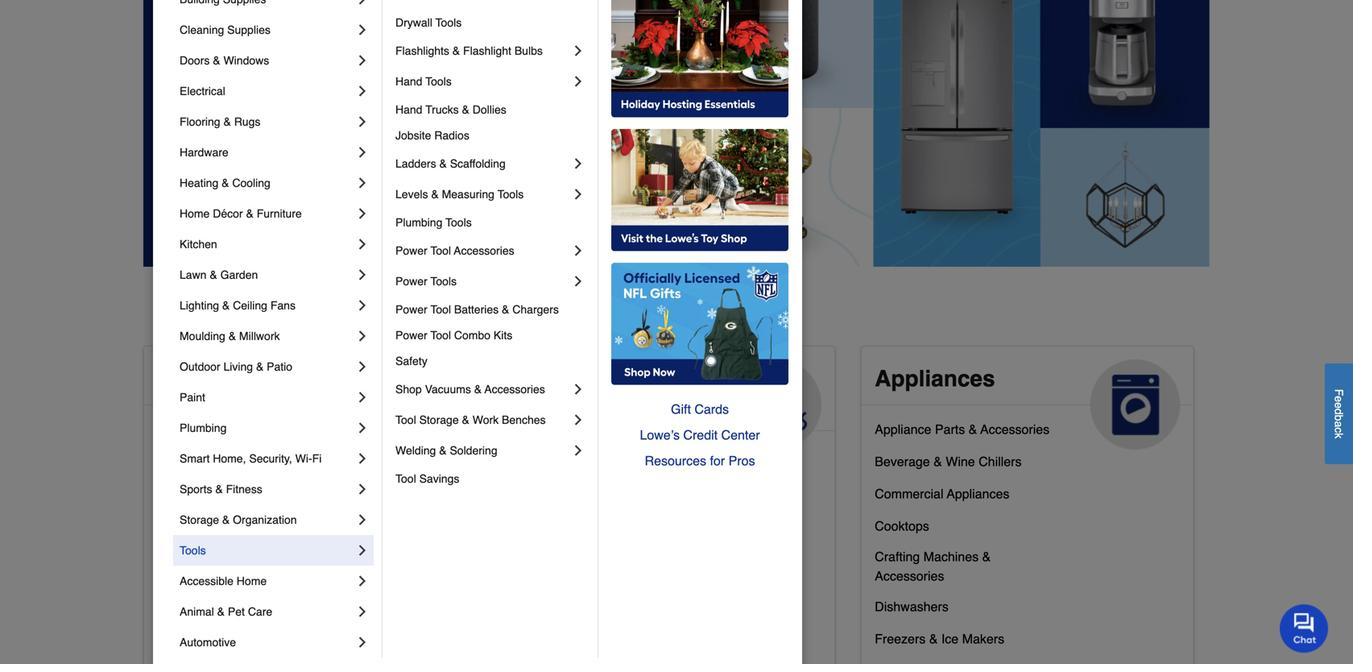 Task type: locate. For each thing, give the bounding box(es) containing it.
plumbing tools
[[396, 216, 472, 229]]

jobsite radios link
[[396, 122, 587, 148]]

accessible home link up mobility
[[180, 566, 355, 596]]

accessories inside 'link'
[[485, 383, 545, 396]]

accessible for accessible bathroom link
[[157, 422, 219, 437]]

e
[[1333, 396, 1346, 402], [1333, 402, 1346, 408]]

accessible bathroom link
[[157, 418, 278, 450]]

physical
[[241, 583, 289, 598]]

flashlights
[[396, 44, 450, 57]]

crafting machines & accessories link
[[875, 547, 1062, 595]]

doors & windows
[[180, 54, 269, 67]]

home down heating
[[180, 207, 210, 220]]

power up power tools
[[396, 244, 428, 257]]

chevron right image for moulding & millwork
[[355, 328, 371, 344]]

scissors
[[594, 543, 642, 558]]

accessible for accessible kitchen link
[[157, 519, 219, 533]]

chevron right image for smart home, security, wi-fi
[[355, 450, 371, 467]]

pet for pet doors & gates
[[516, 625, 536, 640]]

1 vertical spatial supplies
[[574, 448, 623, 463]]

hand
[[396, 75, 423, 88], [396, 103, 423, 116]]

accessories for crafting machines & accessories
[[875, 568, 945, 583]]

chevron right image for flashlights & flashlight bulbs
[[571, 43, 587, 59]]

power down the power tool accessories
[[396, 275, 428, 288]]

animal & pet care up livestock supplies
[[516, 366, 655, 417]]

flooring & rugs link
[[180, 106, 355, 137]]

plumbing up "smart"
[[180, 421, 227, 434]]

& inside flooring & rugs link
[[224, 115, 231, 128]]

power for power tool combo kits
[[396, 329, 428, 342]]

chevron right image for tools
[[355, 542, 371, 558]]

tools inside 'link'
[[498, 188, 524, 201]]

accessible home
[[157, 366, 344, 392], [180, 575, 267, 587]]

1 vertical spatial appliances
[[947, 486, 1010, 501]]

1 horizontal spatial kitchen
[[222, 519, 265, 533]]

animal
[[516, 366, 591, 392], [180, 605, 214, 618]]

0 vertical spatial hand
[[396, 75, 423, 88]]

& inside tool storage & work benches link
[[462, 413, 470, 426]]

& inside lawn & garden link
[[210, 268, 217, 281]]

a
[[1333, 421, 1346, 427]]

chevron right image for doors & windows
[[355, 52, 371, 68]]

electrical
[[180, 85, 225, 98]]

chevron right image for power tool accessories
[[571, 243, 587, 259]]

0 horizontal spatial care
[[248, 605, 273, 618]]

1 hand from the top
[[396, 75, 423, 88]]

pet doors & gates link
[[516, 621, 624, 653]]

gift cards
[[671, 402, 729, 417]]

b
[[1333, 415, 1346, 421]]

furniture down resources
[[639, 480, 690, 495]]

home down tools link
[[237, 575, 267, 587]]

1 power from the top
[[396, 244, 428, 257]]

&
[[453, 44, 460, 57], [213, 54, 220, 67], [462, 103, 470, 116], [224, 115, 231, 128], [440, 157, 447, 170], [222, 176, 229, 189], [431, 188, 439, 201], [246, 207, 254, 220], [210, 268, 217, 281], [222, 299, 230, 312], [502, 303, 510, 316], [229, 330, 236, 342], [256, 360, 264, 373], [598, 366, 614, 392], [474, 383, 482, 396], [462, 413, 470, 426], [969, 422, 978, 437], [439, 444, 447, 457], [934, 454, 943, 469], [627, 480, 635, 495], [215, 483, 223, 496], [256, 486, 265, 501], [594, 512, 602, 527], [222, 513, 230, 526], [646, 543, 655, 558], [983, 549, 991, 564], [229, 583, 237, 598], [590, 593, 599, 608], [217, 605, 225, 618], [232, 615, 240, 630], [577, 625, 586, 640], [930, 631, 938, 646]]

tool inside "link"
[[396, 472, 416, 485]]

0 vertical spatial accessible home
[[157, 366, 344, 392]]

chevron right image for paint
[[355, 389, 371, 405]]

pet inside pet clippers, scissors & brushes
[[516, 543, 536, 558]]

3 power from the top
[[396, 303, 428, 316]]

bedroom
[[222, 454, 275, 469]]

1 horizontal spatial plumbing
[[396, 216, 443, 229]]

smart home, security, wi-fi link
[[180, 443, 355, 474]]

1 vertical spatial animal
[[180, 605, 214, 618]]

appliances down wine
[[947, 486, 1010, 501]]

1 horizontal spatial supplies
[[574, 448, 623, 463]]

& inside the "lighting & ceiling fans" link
[[222, 299, 230, 312]]

storage up welding & soldering
[[420, 413, 459, 426]]

storage & organization
[[180, 513, 297, 526]]

2 horizontal spatial supplies
[[645, 512, 695, 527]]

chevron right image for hardware
[[355, 144, 371, 160]]

0 vertical spatial cleaning
[[180, 23, 224, 36]]

care
[[516, 392, 566, 417], [248, 605, 273, 618]]

drywall tools link
[[396, 10, 587, 35]]

tools
[[436, 16, 462, 29], [426, 75, 452, 88], [498, 188, 524, 201], [446, 216, 472, 229], [431, 275, 457, 288], [180, 544, 206, 557]]

0 vertical spatial appliances
[[875, 366, 996, 392]]

0 vertical spatial furniture
[[257, 207, 302, 220]]

home down moulding & millwork link
[[281, 366, 344, 392]]

chevron right image
[[355, 52, 371, 68], [355, 83, 371, 99], [355, 175, 371, 191], [355, 205, 371, 222], [355, 236, 371, 252], [571, 243, 587, 259], [571, 273, 587, 289], [571, 381, 587, 397], [571, 442, 587, 459], [355, 481, 371, 497], [355, 512, 371, 528], [355, 542, 371, 558], [355, 573, 371, 589]]

accessible kitchen link
[[157, 515, 265, 547]]

savings
[[420, 472, 460, 485]]

supplies
[[227, 23, 271, 36], [574, 448, 623, 463], [645, 512, 695, 527]]

& inside ladders & scaffolding link
[[440, 157, 447, 170]]

power for power tool batteries & chargers
[[396, 303, 428, 316]]

accessories for pet clothing & accessories
[[602, 593, 671, 608]]

kitchen inside "link"
[[180, 238, 217, 251]]

measuring
[[442, 188, 495, 201]]

1 vertical spatial accessible home link
[[180, 566, 355, 596]]

cooling
[[232, 176, 271, 189]]

smart home, security, wi-fi
[[180, 452, 322, 465]]

kitchen link
[[180, 229, 355, 259]]

& inside freezers & ice makers link
[[930, 631, 938, 646]]

lawn & garden
[[180, 268, 258, 281]]

1 vertical spatial care
[[248, 605, 273, 618]]

accessible up daily assistance
[[157, 519, 219, 533]]

power tool accessories
[[396, 244, 515, 257]]

resources
[[645, 453, 707, 468]]

officially licensed n f l gifts. shop now. image
[[612, 263, 789, 385]]

& inside power tool batteries & chargers link
[[502, 303, 510, 316]]

f e e d b a c k
[[1333, 389, 1346, 438]]

accessible home link up the wi-
[[144, 346, 476, 450]]

1 horizontal spatial storage
[[420, 413, 459, 426]]

power inside power tool batteries & chargers link
[[396, 303, 428, 316]]

home décor & furniture
[[180, 207, 302, 220]]

supplies for livestock supplies
[[574, 448, 623, 463]]

& inside the appliance parts & accessories link
[[969, 422, 978, 437]]

chevron right image for shop vacuums & accessories
[[571, 381, 587, 397]]

& inside pet doors & gates link
[[577, 625, 586, 640]]

fitness
[[226, 483, 262, 496]]

2 hand from the top
[[396, 103, 423, 116]]

power inside power tool accessories link
[[396, 244, 428, 257]]

0 horizontal spatial kitchen
[[180, 238, 217, 251]]

0 vertical spatial animal & pet care link
[[503, 346, 835, 450]]

kitchen up the lawn
[[180, 238, 217, 251]]

4 power from the top
[[396, 329, 428, 342]]

outdoor
[[180, 360, 220, 373]]

plumbing for plumbing
[[180, 421, 227, 434]]

chevron right image for heating & cooling
[[355, 175, 371, 191]]

chevron right image
[[355, 0, 371, 7], [355, 22, 371, 38], [571, 43, 587, 59], [571, 73, 587, 89], [355, 114, 371, 130], [355, 144, 371, 160], [571, 156, 587, 172], [571, 186, 587, 202], [355, 267, 371, 283], [355, 297, 371, 313], [355, 328, 371, 344], [355, 359, 371, 375], [355, 389, 371, 405], [571, 412, 587, 428], [355, 420, 371, 436], [355, 450, 371, 467], [355, 604, 371, 620], [355, 634, 371, 650]]

doors down clothing
[[539, 625, 574, 640]]

1 vertical spatial plumbing
[[180, 421, 227, 434]]

accessible up sports on the left bottom of the page
[[157, 454, 219, 469]]

tool
[[431, 244, 451, 257], [431, 303, 451, 316], [431, 329, 451, 342], [396, 413, 416, 426], [396, 472, 416, 485]]

supplies up windows
[[227, 23, 271, 36]]

1 horizontal spatial care
[[516, 392, 566, 417]]

accessible bedroom
[[157, 454, 275, 469]]

power inside power tool combo kits link
[[396, 329, 428, 342]]

chevron right image for plumbing
[[355, 420, 371, 436]]

home up the storage & organization link
[[268, 486, 303, 501]]

drywall
[[396, 16, 433, 29]]

power inside power tools link
[[396, 275, 428, 288]]

beverage & wine chillers
[[875, 454, 1022, 469]]

safety link
[[396, 348, 587, 374]]

jobsite
[[396, 129, 431, 142]]

supplies right the waste
[[645, 512, 695, 527]]

accessories down crafting
[[875, 568, 945, 583]]

vacuums
[[425, 383, 471, 396]]

0 horizontal spatial doors
[[180, 54, 210, 67]]

0 vertical spatial kitchen
[[180, 238, 217, 251]]

accessible
[[157, 366, 275, 392], [157, 422, 219, 437], [157, 454, 219, 469], [157, 486, 219, 501], [157, 519, 219, 533], [180, 575, 234, 587]]

0 horizontal spatial storage
[[180, 513, 219, 526]]

1 horizontal spatial animal & pet care
[[516, 366, 655, 417]]

welding & soldering
[[396, 444, 498, 457]]

supplies for cleaning supplies
[[227, 23, 271, 36]]

accessible up "smart"
[[157, 422, 219, 437]]

lowe's credit center
[[640, 428, 760, 442]]

0 vertical spatial doors
[[180, 54, 210, 67]]

tool left combo
[[431, 329, 451, 342]]

levels & measuring tools
[[396, 188, 524, 201]]

care inside 'animal & pet care'
[[516, 392, 566, 417]]

batteries
[[454, 303, 499, 316]]

accessories inside crafting machines & accessories
[[875, 568, 945, 583]]

& inside pet cleaning & waste supplies link
[[594, 512, 602, 527]]

2 power from the top
[[396, 275, 428, 288]]

care up livestock
[[516, 392, 566, 417]]

supplies up 'houses,'
[[574, 448, 623, 463]]

& inside doors & windows link
[[213, 54, 220, 67]]

1 horizontal spatial animal & pet care link
[[503, 346, 835, 450]]

freezers
[[875, 631, 926, 646]]

pet beds, houses, & furniture link
[[516, 476, 690, 508]]

1 vertical spatial hand
[[396, 103, 423, 116]]

chevron right image for levels & measuring tools
[[571, 186, 587, 202]]

doors up electrical
[[180, 54, 210, 67]]

furniture
[[257, 207, 302, 220], [639, 480, 690, 495]]

chat invite button image
[[1281, 604, 1330, 653]]

1 vertical spatial furniture
[[639, 480, 690, 495]]

1 vertical spatial doors
[[539, 625, 574, 640]]

hand down flashlights
[[396, 75, 423, 88]]

0 horizontal spatial supplies
[[227, 23, 271, 36]]

0 vertical spatial care
[[516, 392, 566, 417]]

tool down plumbing tools
[[431, 244, 451, 257]]

0 vertical spatial plumbing
[[396, 216, 443, 229]]

appliances up 'parts'
[[875, 366, 996, 392]]

cleaning up doors & windows in the top left of the page
[[180, 23, 224, 36]]

storage down sports on the left bottom of the page
[[180, 513, 219, 526]]

1 horizontal spatial cleaning
[[539, 512, 590, 527]]

animal down relief
[[180, 605, 214, 618]]

1 horizontal spatial furniture
[[639, 480, 690, 495]]

& inside pet beds, houses, & furniture link
[[627, 480, 635, 495]]

tools for drywall tools
[[436, 16, 462, 29]]

chevron right image for lighting & ceiling fans
[[355, 297, 371, 313]]

1 horizontal spatial animal
[[516, 366, 591, 392]]

hardware
[[180, 146, 229, 159]]

home
[[180, 207, 210, 220], [281, 366, 344, 392], [268, 486, 303, 501], [237, 575, 267, 587]]

furniture down heating & cooling link at the top left of the page
[[257, 207, 302, 220]]

tool down welding
[[396, 472, 416, 485]]

accessible bathroom
[[157, 422, 278, 437]]

flashlights & flashlight bulbs
[[396, 44, 543, 57]]

storage
[[420, 413, 459, 426], [180, 513, 219, 526]]

accessible kitchen
[[157, 519, 265, 533]]

0 vertical spatial supplies
[[227, 23, 271, 36]]

0 horizontal spatial animal & pet care link
[[180, 596, 355, 627]]

accessible down "smart"
[[157, 486, 219, 501]]

kitchen down accessible entry & home link
[[222, 519, 265, 533]]

cleaning up clippers,
[[539, 512, 590, 527]]

tool up power tool combo kits
[[431, 303, 451, 316]]

flooring & rugs
[[180, 115, 261, 128]]

1 vertical spatial animal & pet care
[[180, 605, 273, 618]]

& inside wheelchairs & mobility aids link
[[232, 615, 240, 630]]

accessible down daily assistance
[[180, 575, 234, 587]]

gift
[[671, 402, 691, 417]]

1 vertical spatial kitchen
[[222, 519, 265, 533]]

injury relief & physical therapy link
[[157, 579, 340, 612]]

& inside injury relief & physical therapy link
[[229, 583, 237, 598]]

welding
[[396, 444, 436, 457]]

& inside accessible entry & home link
[[256, 486, 265, 501]]

plumbing down the levels
[[396, 216, 443, 229]]

2 vertical spatial supplies
[[645, 512, 695, 527]]

power up the safety
[[396, 329, 428, 342]]

chevron right image for flooring & rugs
[[355, 114, 371, 130]]

plumbing for plumbing tools
[[396, 216, 443, 229]]

flashlight
[[463, 44, 512, 57]]

e up b
[[1333, 402, 1346, 408]]

care down physical on the bottom
[[248, 605, 273, 618]]

1 vertical spatial animal & pet care link
[[180, 596, 355, 627]]

animal & pet care down relief
[[180, 605, 273, 618]]

e up "d" in the right of the page
[[1333, 396, 1346, 402]]

animal up benches
[[516, 366, 591, 392]]

1 vertical spatial accessible home
[[180, 575, 267, 587]]

power down power tools
[[396, 303, 428, 316]]

hand up jobsite
[[396, 103, 423, 116]]

& inside 'animal & pet care'
[[598, 366, 614, 392]]

gates
[[589, 625, 624, 640]]

resources for pros
[[645, 453, 755, 468]]

chevron right image for ladders & scaffolding
[[571, 156, 587, 172]]

power for power tool accessories
[[396, 244, 428, 257]]

0 horizontal spatial animal & pet care
[[180, 605, 273, 618]]

& inside moulding & millwork link
[[229, 330, 236, 342]]

accessories up benches
[[485, 383, 545, 396]]

daily assistance
[[157, 551, 251, 566]]

& inside levels & measuring tools 'link'
[[431, 188, 439, 201]]

& inside pet clothing & accessories link
[[590, 593, 599, 608]]

accessories up gates
[[602, 593, 671, 608]]

paint
[[180, 391, 205, 404]]

0 horizontal spatial plumbing
[[180, 421, 227, 434]]

accessories up the chillers
[[981, 422, 1050, 437]]



Task type: vqa. For each thing, say whether or not it's contained in the screenshot.
Cooling
yes



Task type: describe. For each thing, give the bounding box(es) containing it.
cooktops link
[[875, 515, 930, 547]]

accessible entry & home
[[157, 486, 303, 501]]

appliance
[[875, 422, 932, 437]]

accessible home image
[[373, 359, 463, 450]]

ladders & scaffolding
[[396, 157, 506, 170]]

chevron right image for kitchen
[[355, 236, 371, 252]]

hand for hand trucks & dollies
[[396, 103, 423, 116]]

freezers & ice makers link
[[875, 628, 1005, 660]]

tool storage & work benches link
[[396, 405, 571, 435]]

heating & cooling
[[180, 176, 271, 189]]

sports
[[180, 483, 212, 496]]

power tool accessories link
[[396, 235, 571, 266]]

& inside "shop vacuums & accessories" 'link'
[[474, 383, 482, 396]]

f e e d b a c k button
[[1326, 363, 1354, 464]]

chevron right image for power tools
[[571, 273, 587, 289]]

commercial appliances link
[[875, 483, 1010, 515]]

& inside flashlights & flashlight bulbs link
[[453, 44, 460, 57]]

tool savings link
[[396, 466, 587, 492]]

1 vertical spatial cleaning
[[539, 512, 590, 527]]

lawn
[[180, 268, 207, 281]]

& inside the storage & organization link
[[222, 513, 230, 526]]

garden
[[220, 268, 258, 281]]

power tool combo kits link
[[396, 322, 587, 348]]

livestock supplies link
[[516, 444, 623, 476]]

d
[[1333, 408, 1346, 415]]

bulbs
[[515, 44, 543, 57]]

chargers
[[513, 303, 559, 316]]

power for power tools
[[396, 275, 428, 288]]

cards
[[695, 402, 729, 417]]

accessories for shop vacuums & accessories
[[485, 383, 545, 396]]

1 vertical spatial storage
[[180, 513, 219, 526]]

houses,
[[576, 480, 623, 495]]

accessories for appliance parts & accessories
[[981, 422, 1050, 437]]

chevron right image for outdoor living & patio
[[355, 359, 371, 375]]

tools for hand tools
[[426, 75, 452, 88]]

power tool batteries & chargers link
[[396, 297, 587, 322]]

pet for pet cleaning & waste supplies
[[516, 512, 536, 527]]

dishwashers link
[[875, 595, 949, 628]]

chillers
[[979, 454, 1022, 469]]

levels
[[396, 188, 428, 201]]

moulding & millwork link
[[180, 321, 355, 351]]

f
[[1333, 389, 1346, 396]]

millwork
[[239, 330, 280, 342]]

outdoor living & patio
[[180, 360, 293, 373]]

accessible for the accessible home link to the bottom
[[180, 575, 234, 587]]

bathroom
[[222, 422, 278, 437]]

chevron right image for storage & organization
[[355, 512, 371, 528]]

chevron right image for lawn & garden
[[355, 267, 371, 283]]

accessible for accessible entry & home link
[[157, 486, 219, 501]]

hand trucks & dollies link
[[396, 97, 587, 122]]

chevron right image for accessible home
[[355, 573, 371, 589]]

chevron right image for welding & soldering
[[571, 442, 587, 459]]

pet clothing & accessories link
[[516, 589, 671, 621]]

shop vacuums & accessories
[[396, 383, 545, 396]]

accessible down moulding
[[157, 366, 275, 392]]

home inside accessible entry & home link
[[268, 486, 303, 501]]

lighting
[[180, 299, 219, 312]]

& inside sports & fitness link
[[215, 483, 223, 496]]

smart
[[180, 452, 210, 465]]

pet clippers, scissors & brushes
[[516, 543, 655, 577]]

clippers,
[[539, 543, 590, 558]]

dollies
[[473, 103, 507, 116]]

animal & pet care image
[[732, 359, 822, 450]]

daily
[[157, 551, 186, 566]]

accessible for accessible bedroom link
[[157, 454, 219, 469]]

pet clothing & accessories
[[516, 593, 671, 608]]

appliances image
[[1091, 359, 1181, 450]]

appliances inside "link"
[[875, 366, 996, 392]]

holiday hosting essentials. image
[[612, 0, 789, 118]]

hand tools
[[396, 75, 452, 88]]

aids
[[291, 615, 316, 630]]

visit the lowe's toy shop. image
[[612, 129, 789, 251]]

radios
[[435, 129, 470, 142]]

chevron right image for sports & fitness
[[355, 481, 371, 497]]

levels & measuring tools link
[[396, 179, 571, 210]]

power tool combo kits
[[396, 329, 513, 342]]

paint link
[[180, 382, 355, 413]]

2 e from the top
[[1333, 402, 1346, 408]]

0 vertical spatial accessible home link
[[144, 346, 476, 450]]

gift cards link
[[612, 396, 789, 422]]

chevron right image for tool storage & work benches
[[571, 412, 587, 428]]

& inside the welding & soldering link
[[439, 444, 447, 457]]

tool storage & work benches
[[396, 413, 546, 426]]

heating & cooling link
[[180, 168, 355, 198]]

welding & soldering link
[[396, 435, 571, 466]]

0 horizontal spatial cleaning
[[180, 23, 224, 36]]

pet cleaning & waste supplies
[[516, 512, 695, 527]]

wheelchairs & mobility aids
[[157, 615, 316, 630]]

accessories down plumbing tools link
[[454, 244, 515, 257]]

0 horizontal spatial animal
[[180, 605, 214, 618]]

tool down the shop
[[396, 413, 416, 426]]

relief
[[192, 583, 225, 598]]

chevron right image for electrical
[[355, 83, 371, 99]]

power tool batteries & chargers
[[396, 303, 559, 316]]

hand for hand tools
[[396, 75, 423, 88]]

0 vertical spatial animal
[[516, 366, 591, 392]]

chevron right image for animal & pet care
[[355, 604, 371, 620]]

0 vertical spatial storage
[[420, 413, 459, 426]]

lowe's
[[640, 428, 680, 442]]

trucks
[[426, 103, 459, 116]]

0 vertical spatial animal & pet care
[[516, 366, 655, 417]]

1 horizontal spatial doors
[[539, 625, 574, 640]]

tool for combo
[[431, 329, 451, 342]]

rugs
[[234, 115, 261, 128]]

pet for pet clippers, scissors & brushes
[[516, 543, 536, 558]]

fans
[[271, 299, 296, 312]]

tool for accessories
[[431, 244, 451, 257]]

commercial
[[875, 486, 944, 501]]

chevron right image for automotive
[[355, 634, 371, 650]]

shop vacuums & accessories link
[[396, 374, 571, 405]]

enjoy savings year-round. no matter what you're shopping for, find what you need at a great price. image
[[143, 0, 1210, 267]]

pet for pet clothing & accessories
[[516, 593, 536, 608]]

pet for pet beds, houses, & furniture
[[516, 480, 536, 495]]

cleaning supplies link
[[180, 15, 355, 45]]

daily assistance link
[[157, 547, 251, 579]]

center
[[722, 428, 760, 442]]

1 e from the top
[[1333, 396, 1346, 402]]

mobility
[[244, 615, 288, 630]]

appliance parts & accessories link
[[875, 418, 1050, 450]]

parts
[[936, 422, 966, 437]]

plumbing link
[[180, 413, 355, 443]]

& inside heating & cooling link
[[222, 176, 229, 189]]

for
[[710, 453, 725, 468]]

& inside outdoor living & patio link
[[256, 360, 264, 373]]

chevron right image for home décor & furniture
[[355, 205, 371, 222]]

tool for batteries
[[431, 303, 451, 316]]

0 horizontal spatial furniture
[[257, 207, 302, 220]]

freezers & ice makers
[[875, 631, 1005, 646]]

home inside home décor & furniture link
[[180, 207, 210, 220]]

work
[[473, 413, 499, 426]]

beverage & wine chillers link
[[875, 450, 1022, 483]]

automotive link
[[180, 627, 355, 658]]

tools link
[[180, 535, 355, 566]]

clothing
[[539, 593, 586, 608]]

pet cleaning & waste supplies link
[[516, 508, 695, 541]]

hand trucks & dollies
[[396, 103, 507, 116]]

ladders
[[396, 157, 436, 170]]

chevron right image for cleaning supplies
[[355, 22, 371, 38]]

credit
[[684, 428, 718, 442]]

& inside pet clippers, scissors & brushes
[[646, 543, 655, 558]]

chevron right image for hand tools
[[571, 73, 587, 89]]

electrical link
[[180, 76, 355, 106]]

& inside hand trucks & dollies link
[[462, 103, 470, 116]]

& inside beverage & wine chillers link
[[934, 454, 943, 469]]

& inside crafting machines & accessories
[[983, 549, 991, 564]]

beds,
[[539, 480, 572, 495]]

beverage
[[875, 454, 930, 469]]

tools for plumbing tools
[[446, 216, 472, 229]]

& inside home décor & furniture link
[[246, 207, 254, 220]]

tools for power tools
[[431, 275, 457, 288]]

waste
[[606, 512, 642, 527]]



